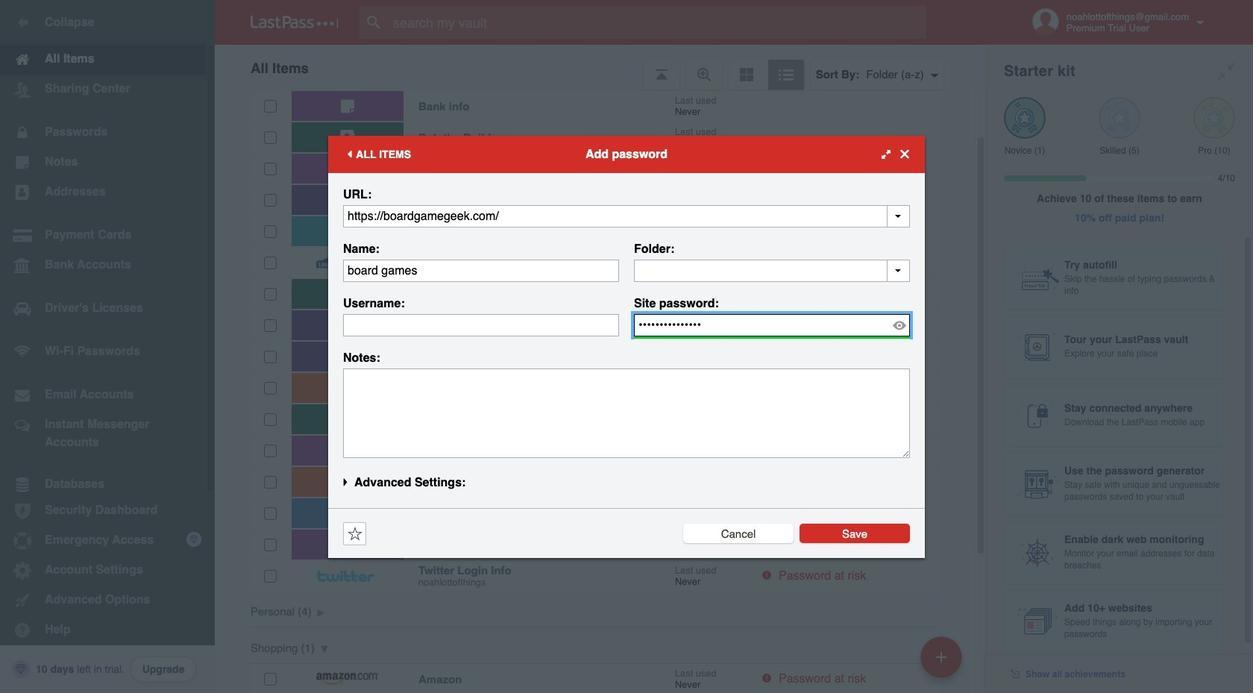 Task type: locate. For each thing, give the bounding box(es) containing it.
search my vault text field
[[360, 6, 956, 39]]

None password field
[[634, 314, 911, 336]]

None text field
[[343, 205, 911, 227], [634, 259, 911, 282], [343, 205, 911, 227], [634, 259, 911, 282]]

main navigation navigation
[[0, 0, 215, 693]]

None text field
[[343, 259, 619, 282], [343, 314, 619, 336], [343, 368, 911, 458], [343, 259, 619, 282], [343, 314, 619, 336], [343, 368, 911, 458]]

dialog
[[328, 135, 926, 558]]

lastpass image
[[251, 16, 339, 29]]



Task type: describe. For each thing, give the bounding box(es) containing it.
new item navigation
[[916, 632, 972, 693]]

vault options navigation
[[215, 45, 987, 90]]

Search search field
[[360, 6, 956, 39]]

new item image
[[937, 652, 947, 662]]



Task type: vqa. For each thing, say whether or not it's contained in the screenshot.
New item element
no



